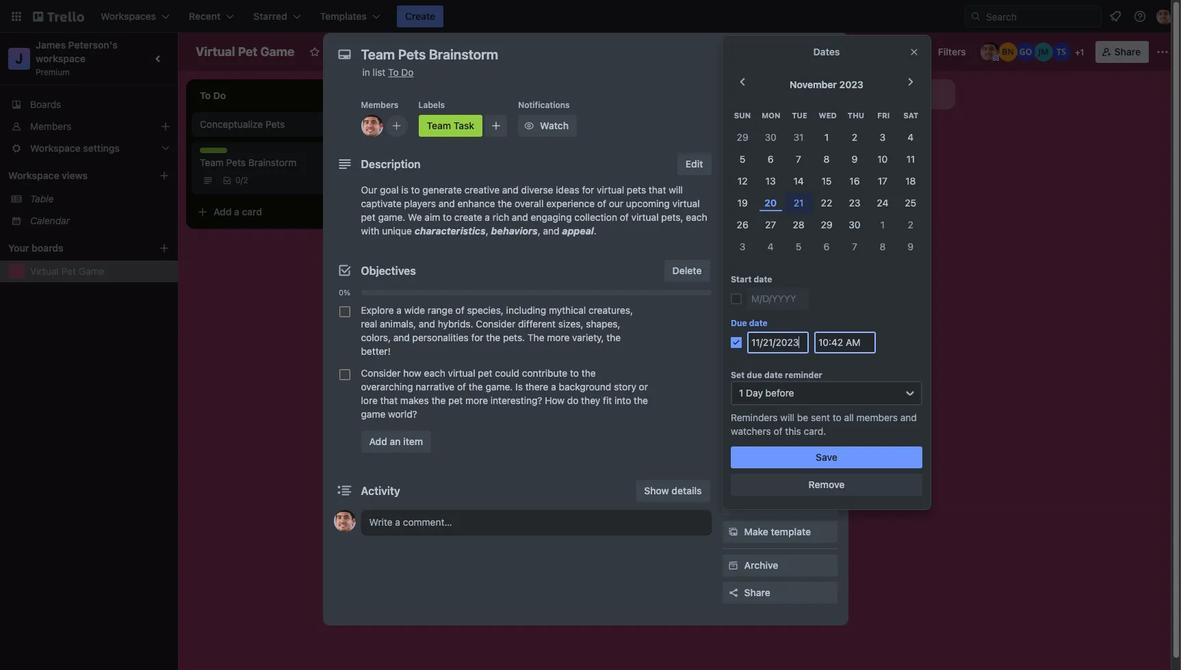 Task type: describe. For each thing, give the bounding box(es) containing it.
our
[[361, 184, 377, 196]]

6 for left 6 button
[[768, 154, 774, 165]]

25 button
[[897, 193, 925, 214]]

sun
[[734, 111, 751, 120]]

0 horizontal spatial 9 button
[[841, 149, 869, 171]]

contribute
[[522, 368, 568, 379]]

28
[[793, 219, 805, 231]]

2023
[[839, 79, 864, 90]]

virtual down upcoming
[[631, 211, 659, 223]]

the up background at the bottom of the page
[[582, 368, 596, 379]]

the left pets.
[[486, 332, 500, 344]]

0 horizontal spatial members link
[[0, 116, 178, 138]]

Search field
[[981, 6, 1101, 27]]

Write a comment text field
[[361, 511, 711, 535]]

a inside consider how each virtual pet could contribute to the overarching narrative of the game. is there a background story or lore that makes the pet more interesting? how do they fit into the game world?
[[551, 381, 556, 393]]

of left our
[[597, 198, 606, 209]]

1 horizontal spatial share
[[1115, 46, 1141, 57]]

conceptualize pets
[[200, 118, 285, 130]]

1 horizontal spatial 9 button
[[897, 236, 925, 258]]

29 for bottom 29 button
[[821, 219, 833, 231]]

make template
[[744, 526, 811, 538]]

power-ups button
[[747, 41, 833, 63]]

16 button
[[841, 171, 869, 193]]

the down narrative
[[431, 395, 446, 407]]

add another list
[[794, 88, 866, 100]]

+
[[1075, 47, 1080, 57]]

7 for the bottom 7 button
[[852, 241, 857, 253]]

the down shapes,
[[607, 332, 621, 344]]

views
[[62, 170, 88, 181]]

virtual up our
[[597, 184, 624, 196]]

1 vertical spatial ups
[[751, 341, 767, 351]]

james peterson's workspace link
[[36, 39, 120, 64]]

workspace for workspace visible
[[353, 46, 404, 57]]

2 vertical spatial power-
[[765, 361, 797, 372]]

game inside text field
[[260, 44, 295, 59]]

Add time text field
[[814, 332, 876, 354]]

0 vertical spatial james peterson (jamespeterson93) image
[[361, 115, 383, 137]]

we
[[408, 211, 422, 223]]

0 horizontal spatial game
[[79, 266, 104, 277]]

0 horizontal spatial 3 button
[[729, 236, 757, 258]]

2 , from the left
[[538, 225, 540, 237]]

pets,
[[661, 211, 683, 223]]

13 button
[[757, 171, 785, 193]]

to up characteristics
[[443, 211, 452, 223]]

30 for 30 button to the left
[[765, 132, 777, 143]]

1 vertical spatial 8 button
[[869, 236, 897, 258]]

the inside the our goal is to generate creative and diverse ideas for virtual pets that will captivate players and enhance the overall experience of our upcoming virtual pet game. we aim to create a rich and engaging collection of virtual pets, each with unique
[[498, 198, 512, 209]]

makes
[[400, 395, 429, 407]]

27 button
[[757, 214, 785, 236]]

14
[[793, 175, 804, 187]]

workspace for workspace views
[[8, 170, 59, 181]]

3 for the leftmost 3 "button"
[[740, 241, 746, 253]]

1 vertical spatial 5 button
[[785, 236, 813, 258]]

this
[[785, 426, 801, 438]]

archive
[[744, 560, 778, 571]]

characteristics , behaviors , and appeal .
[[415, 225, 597, 237]]

for inside explore a wide range of species, including mythical creatures, real animals, and hybrids. consider different sizes, shapes, colors, and personalities for the pets. the more variety, the better!
[[471, 332, 484, 344]]

is
[[401, 184, 408, 196]]

0 horizontal spatial list
[[373, 66, 386, 78]]

0 horizontal spatial 8 button
[[813, 149, 841, 171]]

1 horizontal spatial 3 button
[[869, 127, 897, 149]]

1 for bottommost 1 button
[[881, 219, 885, 231]]

29 for topmost 29 button
[[737, 132, 749, 143]]

0 vertical spatial 5
[[740, 154, 746, 165]]

0 horizontal spatial 4 button
[[757, 236, 785, 258]]

0 horizontal spatial 2
[[243, 175, 248, 185]]

1 vertical spatial 7 button
[[841, 236, 869, 258]]

that inside the our goal is to generate creative and diverse ideas for virtual pets that will captivate players and enhance the overall experience of our upcoming virtual pet game. we aim to create a rich and engaging collection of virtual pets, each with unique
[[649, 184, 666, 196]]

virtual inside text field
[[196, 44, 235, 59]]

consider inside explore a wide range of species, including mythical creatures, real animals, and hybrids. consider different sizes, shapes, colors, and personalities for the pets. the more variety, the better!
[[476, 318, 516, 330]]

attachment button
[[722, 219, 837, 241]]

location link
[[722, 246, 837, 268]]

a inside the our goal is to generate creative and diverse ideas for virtual pets that will captivate players and enhance the overall experience of our upcoming virtual pet game. we aim to create a rich and engaging collection of virtual pets, each with unique
[[485, 211, 490, 223]]

start
[[731, 275, 752, 285]]

tara schultz (taraschultz7) image
[[1052, 42, 1071, 62]]

1 horizontal spatial dates
[[813, 46, 840, 57]]

card.
[[804, 426, 826, 438]]

1 , from the left
[[486, 225, 488, 237]]

1 vertical spatial james peterson (jamespeterson93) image
[[345, 172, 361, 189]]

15 button
[[813, 171, 841, 193]]

team for team task team pets brainstorm
[[200, 148, 221, 158]]

1 vertical spatial pet
[[478, 368, 492, 379]]

due
[[731, 318, 747, 329]]

creatures,
[[589, 305, 633, 316]]

another
[[814, 88, 850, 100]]

set due date reminder
[[731, 370, 822, 381]]

james peterson's workspace premium
[[36, 39, 120, 77]]

players
[[404, 198, 436, 209]]

22
[[821, 197, 832, 209]]

personalities
[[412, 332, 469, 344]]

0 vertical spatial color: bold lime, title: "team task" element
[[418, 115, 483, 137]]

sm image for make template
[[726, 526, 740, 539]]

will inside reminders will be sent to all members and watchers of this card.
[[780, 412, 795, 424]]

boards
[[30, 99, 61, 110]]

game. inside the our goal is to generate creative and diverse ideas for virtual pets that will captivate players and enhance the overall experience of our upcoming virtual pet game. we aim to create a rich and engaging collection of virtual pets, each with unique
[[378, 211, 405, 223]]

the down the or at bottom
[[634, 395, 648, 407]]

add members to card image
[[391, 119, 402, 133]]

colors,
[[361, 332, 391, 344]]

1 vertical spatial power-
[[722, 341, 751, 351]]

/
[[241, 175, 243, 185]]

team for team task
[[427, 120, 451, 131]]

virtual pet game link
[[30, 265, 170, 279]]

the right narrative
[[469, 381, 483, 393]]

objectives group
[[334, 300, 711, 426]]

world?
[[388, 409, 417, 420]]

22 button
[[813, 193, 841, 214]]

1 horizontal spatial 5
[[796, 241, 802, 253]]

actions
[[722, 452, 753, 462]]

team pets brainstorm link
[[200, 156, 359, 170]]

11 button
[[897, 149, 925, 171]]

1 vertical spatial power-ups
[[722, 341, 767, 351]]

and up overall
[[502, 184, 519, 196]]

peterson's
[[68, 39, 118, 51]]

1 vertical spatial 29 button
[[813, 214, 841, 236]]

table link
[[30, 192, 170, 206]]

sm image for location
[[726, 250, 740, 264]]

members for the left members 'link'
[[30, 120, 72, 132]]

explore
[[361, 305, 394, 316]]

notifications
[[518, 100, 570, 110]]

1 vertical spatial virtual pet game
[[30, 266, 104, 277]]

0 vertical spatial add a card button
[[386, 119, 539, 141]]

unique
[[382, 225, 412, 237]]

james peterson (jamespeterson93) image inside primary element
[[1157, 8, 1173, 25]]

november
[[790, 79, 837, 90]]

1 create from template… image from the left
[[545, 125, 556, 136]]

of down our
[[620, 211, 629, 223]]

1 vertical spatial 1 button
[[869, 214, 897, 236]]

sm image for cover
[[726, 278, 740, 292]]

to do link
[[388, 66, 414, 78]]

1 for 1 day before
[[739, 388, 743, 399]]

pet inside text field
[[238, 44, 258, 59]]

21
[[794, 197, 804, 209]]

experience
[[546, 198, 595, 209]]

how
[[545, 395, 565, 407]]

calendar
[[30, 215, 70, 227]]

power-ups inside button
[[774, 46, 824, 57]]

list inside add another list button
[[852, 88, 866, 100]]

26 button
[[729, 214, 757, 236]]

2 create from template… image from the left
[[739, 125, 750, 136]]

2 vertical spatial james peterson (jamespeterson93) image
[[334, 511, 356, 532]]

0 vertical spatial 1 button
[[813, 127, 841, 149]]

that inside consider how each virtual pet could contribute to the overarching narrative of the game. is there a background story or lore that makes the pet more interesting? how do they fit into the game world?
[[380, 395, 398, 407]]

add an item button
[[361, 431, 431, 453]]

and down generate at the left top
[[438, 198, 455, 209]]

description
[[361, 158, 421, 170]]

collection
[[574, 211, 617, 223]]

each inside the our goal is to generate creative and diverse ideas for virtual pets that will captivate players and enhance the overall experience of our upcoming virtual pet game. we aim to create a rich and engaging collection of virtual pets, each with unique
[[686, 211, 707, 223]]

6 for the bottom 6 button
[[824, 241, 830, 253]]

0 horizontal spatial 2 button
[[841, 127, 869, 149]]

of inside reminders will be sent to all members and watchers of this card.
[[774, 426, 783, 438]]

enhance
[[458, 198, 495, 209]]

filters button
[[918, 41, 970, 63]]

and up behaviors
[[512, 211, 528, 223]]

1 vertical spatial add a card button
[[192, 201, 345, 223]]

for inside the our goal is to generate creative and diverse ideas for virtual pets that will captivate players and enhance the overall experience of our upcoming virtual pet game. we aim to create a rich and engaging collection of virtual pets, each with unique
[[582, 184, 594, 196]]

engaging
[[531, 211, 572, 223]]

ups inside the power-ups button
[[806, 46, 824, 57]]

1 vertical spatial 2 button
[[897, 214, 925, 236]]

ideas
[[556, 184, 579, 196]]

save
[[816, 452, 838, 464]]

pets inside conceptualize pets link
[[266, 118, 285, 130]]

0 vertical spatial 7 button
[[785, 149, 813, 171]]

search image
[[970, 11, 981, 22]]

consider how each virtual pet could contribute to the overarching narrative of the game. is there a background story or lore that makes the pet more interesting? how do they fit into the game world?
[[361, 368, 648, 420]]

workspace
[[36, 53, 86, 64]]

.
[[594, 225, 597, 237]]

ups inside add power-ups link
[[797, 361, 815, 372]]

1 vertical spatial pet
[[61, 266, 76, 277]]

virtual up pets,
[[672, 198, 700, 209]]

variety,
[[572, 332, 604, 344]]

date for due date
[[749, 318, 768, 329]]

add power-ups link
[[722, 356, 837, 378]]

game. inside consider how each virtual pet could contribute to the overarching narrative of the game. is there a background story or lore that makes the pet more interesting? how do they fit into the game world?
[[486, 381, 513, 393]]

to
[[388, 66, 399, 78]]

primary element
[[0, 0, 1181, 33]]

create from template… image
[[350, 207, 361, 218]]

to up sun
[[741, 94, 749, 105]]

and down the animals,
[[393, 332, 410, 344]]

next month image
[[903, 74, 919, 90]]

make template link
[[722, 521, 837, 543]]

1 horizontal spatial share button
[[1095, 41, 1149, 63]]

and down engaging
[[543, 225, 560, 237]]

make
[[744, 526, 768, 538]]

add a card for bottom add a card button
[[214, 206, 262, 218]]

1 vertical spatial 30 button
[[841, 214, 869, 236]]

sm image for labels
[[726, 141, 740, 155]]

1 horizontal spatial pet
[[448, 395, 463, 407]]

custom fields button
[[722, 305, 837, 319]]

Board name text field
[[189, 41, 301, 63]]

copy link
[[722, 494, 837, 516]]

0 vertical spatial 5 button
[[729, 149, 757, 171]]

day
[[746, 388, 763, 399]]

2 horizontal spatial card
[[751, 94, 769, 105]]

0 vertical spatial 8
[[824, 154, 830, 165]]

jeremy miller (jeremymiller198) image
[[1034, 42, 1053, 62]]

0 horizontal spatial color: bold lime, title: "team task" element
[[200, 148, 242, 158]]

sm image for archive
[[726, 559, 740, 573]]

dates button
[[722, 192, 837, 214]]

a right "add members to card" image
[[428, 124, 434, 136]]

2 vertical spatial date
[[764, 370, 783, 381]]

0 notifications image
[[1107, 8, 1124, 25]]

thu
[[848, 111, 865, 120]]



Task type: vqa. For each thing, say whether or not it's contained in the screenshot.
Our goal is to generate creative and diverse ideas for virtual pets that will captivate players and enhance the overall experience of our upcoming virtual pet game. We aim to create a rich and engaging collection of virtual pets, each with unique
yes



Task type: locate. For each thing, give the bounding box(es) containing it.
2 down 25 button
[[908, 219, 914, 231]]

3 button down 26
[[729, 236, 757, 258]]

card up the mon
[[751, 94, 769, 105]]

1 vertical spatial 6 button
[[813, 236, 841, 258]]

ben nelson (bennelson96) image
[[998, 42, 1017, 62]]

M/D/YYYY text field
[[747, 288, 809, 310], [747, 332, 809, 354]]

date down custom
[[749, 318, 768, 329]]

5 up 12
[[740, 154, 746, 165]]

of up hybrids.
[[456, 305, 464, 316]]

7 down '31' button
[[796, 154, 801, 165]]

0 horizontal spatial 29
[[737, 132, 749, 143]]

4 down attachment
[[768, 241, 774, 253]]

for down hybrids.
[[471, 332, 484, 344]]

0 vertical spatial power-ups
[[774, 46, 824, 57]]

sm image for members
[[726, 114, 740, 127]]

create from template… image
[[545, 125, 556, 136], [739, 125, 750, 136]]

sm image up 19
[[726, 168, 740, 182]]

close popover image
[[909, 47, 920, 57]]

virtual
[[196, 44, 235, 59], [30, 266, 59, 277]]

and
[[502, 184, 519, 196], [438, 198, 455, 209], [512, 211, 528, 223], [543, 225, 560, 237], [419, 318, 435, 330], [393, 332, 410, 344], [900, 412, 917, 424]]

labels up checklist
[[744, 142, 774, 153]]

start date
[[731, 275, 772, 285]]

overall
[[515, 198, 544, 209]]

that up upcoming
[[649, 184, 666, 196]]

j link
[[8, 48, 30, 70]]

9 button down 25 button
[[897, 236, 925, 258]]

pet left could
[[478, 368, 492, 379]]

sm image up start
[[726, 250, 740, 264]]

game down your boards with 1 items element
[[79, 266, 104, 277]]

item
[[403, 436, 423, 448]]

pet down narrative
[[448, 395, 463, 407]]

0 horizontal spatial more
[[465, 395, 488, 407]]

1 vertical spatial 8
[[880, 241, 886, 253]]

29 button down sun
[[729, 127, 757, 149]]

0 vertical spatial 2 button
[[841, 127, 869, 149]]

cover
[[744, 279, 771, 290]]

of
[[597, 198, 606, 209], [620, 211, 629, 223], [456, 305, 464, 316], [457, 381, 466, 393], [774, 426, 783, 438]]

board
[[469, 46, 496, 57]]

copy
[[744, 499, 768, 511]]

sm image inside checklist link
[[726, 168, 740, 182]]

with
[[361, 225, 380, 237]]

7 button down 23 button
[[841, 236, 869, 258]]

color: bold lime, title: "team task" element down conceptualize
[[200, 148, 242, 158]]

0 vertical spatial 4 button
[[897, 127, 925, 149]]

add a card for the top add a card button
[[408, 124, 457, 136]]

1 vertical spatial share
[[744, 587, 770, 599]]

filters
[[938, 46, 966, 57]]

card down the /
[[242, 206, 262, 218]]

0 horizontal spatial labels
[[418, 100, 445, 110]]

1 vertical spatial labels
[[744, 142, 774, 153]]

1 vertical spatial 6
[[824, 241, 830, 253]]

None text field
[[354, 42, 806, 67]]

1 horizontal spatial 4 button
[[897, 127, 925, 149]]

30
[[765, 132, 777, 143], [849, 219, 861, 231]]

0
[[235, 175, 241, 185]]

9 down 25 button
[[908, 241, 914, 253]]

4 button down attachment
[[757, 236, 785, 258]]

1 for 1 button to the top
[[825, 132, 829, 143]]

2 vertical spatial card
[[242, 206, 262, 218]]

3 down 26 button
[[740, 241, 746, 253]]

sm image inside watch button
[[522, 119, 536, 133]]

sm image
[[726, 250, 740, 264], [726, 498, 740, 512], [726, 526, 740, 539], [726, 559, 740, 573]]

2 button down thu
[[841, 127, 869, 149]]

sm image inside labels link
[[726, 141, 740, 155]]

2 vertical spatial ups
[[797, 361, 815, 372]]

1 horizontal spatial virtual pet game
[[196, 44, 295, 59]]

12
[[738, 175, 748, 187]]

2 right 0
[[243, 175, 248, 185]]

sm image for copy
[[726, 498, 740, 512]]

to inside consider how each virtual pet could contribute to the overarching narrative of the game. is there a background story or lore that makes the pet more interesting? how do they fit into the game world?
[[570, 368, 579, 379]]

19 button
[[729, 193, 757, 214]]

task inside 'color: bold lime, title: "team task"' element
[[454, 120, 474, 131]]

explore a wide range of species, including mythical creatures, real animals, and hybrids. consider different sizes, shapes, colors, and personalities for the pets. the more variety, the better!
[[361, 305, 633, 357]]

4 for the left 4 button
[[768, 241, 774, 253]]

james peterson (jamespeterson93) image
[[1157, 8, 1173, 25], [980, 42, 1000, 62], [334, 511, 356, 532]]

tue
[[792, 111, 807, 120]]

24
[[877, 197, 889, 209]]

appeal
[[562, 225, 594, 237]]

team task team pets brainstorm
[[200, 148, 297, 168]]

,
[[486, 225, 488, 237], [538, 225, 540, 237]]

checklist
[[744, 169, 786, 181]]

9 up "16"
[[852, 154, 858, 165]]

color: bold lime, title: "team task" element
[[418, 115, 483, 137], [200, 148, 242, 158]]

a inside explore a wide range of species, including mythical creatures, real animals, and hybrids. consider different sizes, shapes, colors, and personalities for the pets. the more variety, the better!
[[397, 305, 402, 316]]

1 horizontal spatial 9
[[908, 241, 914, 253]]

sm image down sun
[[726, 141, 740, 155]]

will inside the our goal is to generate creative and diverse ideas for virtual pets that will captivate players and enhance the overall experience of our upcoming virtual pet game. we aim to create a rich and engaging collection of virtual pets, each with unique
[[669, 184, 683, 196]]

james peterson (jamespeterson93) image up create from template… icon in the left of the page
[[345, 172, 361, 189]]

0 vertical spatial pets
[[266, 118, 285, 130]]

1 vertical spatial james peterson (jamespeterson93) image
[[980, 42, 1000, 62]]

0 horizontal spatial 9
[[852, 154, 858, 165]]

conceptualize
[[200, 118, 263, 130]]

gary orlando (garyorlando) image
[[1016, 42, 1035, 62]]

card
[[751, 94, 769, 105], [436, 124, 457, 136], [242, 206, 262, 218]]

2 button down the 25
[[897, 214, 925, 236]]

0 horizontal spatial add a card
[[214, 206, 262, 218]]

our goal is to generate creative and diverse ideas for virtual pets that will captivate players and enhance the overall experience of our upcoming virtual pet game. we aim to create a rich and engaging collection of virtual pets, each with unique
[[361, 184, 707, 237]]

0 horizontal spatial 30 button
[[757, 127, 785, 149]]

1 m/d/yyyy text field from the top
[[747, 288, 809, 310]]

task for team task team pets brainstorm
[[223, 148, 242, 158]]

0 horizontal spatial 5 button
[[729, 149, 757, 171]]

sm image left make
[[726, 526, 740, 539]]

aim
[[425, 211, 440, 223]]

0 vertical spatial 9
[[852, 154, 858, 165]]

29
[[737, 132, 749, 143], [821, 219, 833, 231]]

more inside explore a wide range of species, including mythical creatures, real animals, and hybrids. consider different sizes, shapes, colors, and personalities for the pets. the more variety, the better!
[[547, 332, 570, 344]]

0 horizontal spatial task
[[223, 148, 242, 158]]

november 2023
[[790, 79, 864, 90]]

create button
[[397, 5, 444, 27]]

task for team task
[[454, 120, 474, 131]]

sm image left archive
[[726, 559, 740, 573]]

sm image for watch
[[522, 119, 536, 133]]

29 button
[[729, 127, 757, 149], [813, 214, 841, 236]]

2 vertical spatial 2
[[908, 219, 914, 231]]

0 vertical spatial 7
[[796, 154, 801, 165]]

more left interesting?
[[465, 395, 488, 407]]

virtual inside consider how each virtual pet could contribute to the overarching narrative of the game. is there a background story or lore that makes the pet more interesting? how do they fit into the game world?
[[448, 368, 475, 379]]

workspace inside button
[[353, 46, 404, 57]]

power- inside button
[[774, 46, 806, 57]]

0 vertical spatial 6 button
[[757, 149, 785, 171]]

8 button up "15"
[[813, 149, 841, 171]]

fri
[[878, 111, 890, 120]]

sm image inside members 'link'
[[726, 114, 740, 127]]

pets up brainstorm
[[266, 118, 285, 130]]

open information menu image
[[1133, 10, 1147, 23]]

reminders will be sent to all members and watchers of this card.
[[731, 412, 917, 438]]

each inside consider how each virtual pet could contribute to the overarching narrative of the game. is there a background story or lore that makes the pet more interesting? how do they fit into the game world?
[[424, 368, 445, 379]]

1 vertical spatial each
[[424, 368, 445, 379]]

4 for topmost 4 button
[[908, 132, 914, 143]]

m/d/yyyy text field for start date
[[747, 288, 809, 310]]

1 right tara schultz (taraschultz7) icon
[[1080, 47, 1084, 57]]

19
[[737, 197, 748, 209]]

31
[[794, 132, 804, 143]]

game. up unique
[[378, 211, 405, 223]]

8 button down 24 button
[[869, 236, 897, 258]]

consider up overarching
[[361, 368, 401, 379]]

date for start date
[[754, 275, 772, 285]]

virtual up narrative
[[448, 368, 475, 379]]

to right is on the top left of page
[[411, 184, 420, 196]]

9 button up "16"
[[841, 149, 869, 171]]

26
[[737, 219, 749, 231]]

team inside 'color: bold lime, title: "team task"' element
[[427, 120, 451, 131]]

1 vertical spatial that
[[380, 395, 398, 407]]

objectives
[[361, 265, 416, 277]]

1 vertical spatial virtual
[[30, 266, 59, 277]]

will
[[669, 184, 683, 196], [780, 412, 795, 424]]

sm image inside location link
[[726, 250, 740, 264]]

0 horizontal spatial create from template… image
[[545, 125, 556, 136]]

0 vertical spatial each
[[686, 211, 707, 223]]

2 down thu
[[852, 132, 858, 143]]

0 vertical spatial 8 button
[[813, 149, 841, 171]]

1 button down 24
[[869, 214, 897, 236]]

7 for the top 7 button
[[796, 154, 801, 165]]

characteristics
[[415, 225, 486, 237]]

0 vertical spatial for
[[582, 184, 594, 196]]

5 button up 12
[[729, 149, 757, 171]]

that down overarching
[[380, 395, 398, 407]]

7 button
[[785, 149, 813, 171], [841, 236, 869, 258]]

is
[[515, 381, 523, 393]]

1 button down wed
[[813, 127, 841, 149]]

sm image left watch on the top left
[[522, 119, 536, 133]]

5 down 28 button
[[796, 241, 802, 253]]

will up this
[[780, 412, 795, 424]]

28 button
[[785, 214, 813, 236]]

30 down 23 button
[[849, 219, 861, 231]]

1 horizontal spatial will
[[780, 412, 795, 424]]

0 vertical spatial 30
[[765, 132, 777, 143]]

game
[[361, 409, 386, 420]]

pets.
[[503, 332, 525, 344]]

1 day before
[[739, 388, 794, 399]]

1 vertical spatial share button
[[722, 582, 837, 604]]

sm image inside cover link
[[726, 278, 740, 292]]

sizes,
[[558, 318, 583, 330]]

all
[[844, 412, 854, 424]]

creative
[[464, 184, 500, 196]]

0 vertical spatial game
[[260, 44, 295, 59]]

card for create from template… icon in the left of the page
[[242, 206, 262, 218]]

0 horizontal spatial pet
[[61, 266, 76, 277]]

1 horizontal spatial 7
[[852, 241, 857, 253]]

and right members
[[900, 412, 917, 424]]

activity
[[361, 485, 400, 498]]

1 vertical spatial 9 button
[[897, 236, 925, 258]]

1 sm image from the top
[[726, 250, 740, 264]]

task up 0
[[223, 148, 242, 158]]

dates
[[813, 46, 840, 57], [744, 196, 771, 208]]

of inside explore a wide range of species, including mythical creatures, real animals, and hybrids. consider different sizes, shapes, colors, and personalities for the pets. the more variety, the better!
[[456, 305, 464, 316]]

1 vertical spatial for
[[471, 332, 484, 344]]

1 vertical spatial 4 button
[[757, 236, 785, 258]]

1 horizontal spatial ,
[[538, 225, 540, 237]]

virtual pet game inside text field
[[196, 44, 295, 59]]

24 button
[[869, 193, 897, 214]]

workspace up the in list to do
[[353, 46, 404, 57]]

1 horizontal spatial add a card button
[[386, 119, 539, 141]]

conceptualize pets link
[[200, 118, 359, 131]]

pets inside team task team pets brainstorm
[[226, 157, 246, 168]]

sm image down add to card
[[726, 114, 740, 127]]

0 horizontal spatial consider
[[361, 368, 401, 379]]

6 button up 13
[[757, 149, 785, 171]]

visible
[[406, 46, 435, 57]]

wed
[[819, 111, 837, 120]]

workspace up table
[[8, 170, 59, 181]]

0 vertical spatial labels
[[418, 100, 445, 110]]

add button
[[744, 417, 795, 428]]

1 vertical spatial workspace
[[8, 170, 59, 181]]

Consider how each virtual pet could contribute to the overarching narrative of the game. Is there a background story or lore that makes the pet more interesting? How do they fit into the game world? checkbox
[[339, 370, 350, 381]]

29 down 22 button
[[821, 219, 833, 231]]

there
[[525, 381, 548, 393]]

1 vertical spatial dates
[[744, 196, 771, 208]]

1 horizontal spatial 2 button
[[897, 214, 925, 236]]

be
[[797, 412, 808, 424]]

20 button
[[757, 193, 785, 214]]

1 vertical spatial date
[[749, 318, 768, 329]]

of right narrative
[[457, 381, 466, 393]]

2 sm image from the top
[[726, 498, 740, 512]]

sent
[[811, 412, 830, 424]]

pets up 0
[[226, 157, 246, 168]]

6 up checklist
[[768, 154, 774, 165]]

1 horizontal spatial 29 button
[[813, 214, 841, 236]]

1 vertical spatial will
[[780, 412, 795, 424]]

1 horizontal spatial members link
[[722, 109, 837, 131]]

a down 0
[[234, 206, 239, 218]]

2 horizontal spatial james peterson (jamespeterson93) image
[[1157, 8, 1173, 25]]

1 vertical spatial card
[[436, 124, 457, 136]]

your boards with 1 items element
[[8, 240, 138, 257]]

0 vertical spatial 29 button
[[729, 127, 757, 149]]

an
[[390, 436, 401, 448]]

0 horizontal spatial power-ups
[[722, 341, 767, 351]]

power- up before
[[765, 361, 797, 372]]

1 horizontal spatial pet
[[238, 44, 258, 59]]

7 down 23 button
[[852, 241, 857, 253]]

3 for 3 "button" to the right
[[880, 132, 886, 143]]

0 horizontal spatial 6 button
[[757, 149, 785, 171]]

, left behaviors
[[486, 225, 488, 237]]

0 vertical spatial consider
[[476, 318, 516, 330]]

0 vertical spatial will
[[669, 184, 683, 196]]

share button down 0 notifications icon
[[1095, 41, 1149, 63]]

0 horizontal spatial james peterson (jamespeterson93) image
[[334, 511, 356, 532]]

Explore a wide range of species, including mythical creatures, real animals, and hybrids. Consider different sizes, shapes, colors, and personalities for the pets. The more variety, the better! checkbox
[[339, 307, 350, 318]]

0 vertical spatial m/d/yyyy text field
[[747, 288, 809, 310]]

members for rightmost members 'link'
[[744, 114, 787, 126]]

to inside reminders will be sent to all members and watchers of this card.
[[833, 412, 842, 424]]

add a card
[[408, 124, 457, 136], [214, 206, 262, 218]]

date up before
[[764, 370, 783, 381]]

20
[[764, 197, 777, 209]]

29 down sun
[[737, 132, 749, 143]]

30 for the bottommost 30 button
[[849, 219, 861, 231]]

your boards
[[8, 242, 63, 254]]

8 up "15"
[[824, 154, 830, 165]]

will up pets,
[[669, 184, 683, 196]]

of inside consider how each virtual pet could contribute to the overarching narrative of the game. is there a background story or lore that makes the pet more interesting? how do they fit into the game world?
[[457, 381, 466, 393]]

ups
[[806, 46, 824, 57], [751, 341, 767, 351], [797, 361, 815, 372]]

0 horizontal spatial game.
[[378, 211, 405, 223]]

sm image left cover
[[726, 278, 740, 292]]

sm image inside archive "link"
[[726, 559, 740, 573]]

0 horizontal spatial 8
[[824, 154, 830, 165]]

0 horizontal spatial 7 button
[[785, 149, 813, 171]]

checklist link
[[722, 164, 837, 186]]

0 vertical spatial date
[[754, 275, 772, 285]]

17 button
[[869, 171, 897, 193]]

1 horizontal spatial 6 button
[[813, 236, 841, 258]]

edit
[[686, 158, 703, 170]]

0 horizontal spatial 29 button
[[729, 127, 757, 149]]

power-ups down due date
[[722, 341, 767, 351]]

0 horizontal spatial each
[[424, 368, 445, 379]]

species,
[[467, 305, 504, 316]]

4 sm image from the top
[[726, 559, 740, 573]]

more inside consider how each virtual pet could contribute to the overarching narrative of the game. is there a background story or lore that makes the pet more interesting? how do they fit into the game world?
[[465, 395, 488, 407]]

the up rich
[[498, 198, 512, 209]]

calendar link
[[30, 214, 170, 228]]

and down wide
[[419, 318, 435, 330]]

reminder
[[785, 370, 822, 381]]

sm image inside make template link
[[726, 526, 740, 539]]

0 vertical spatial 6
[[768, 154, 774, 165]]

1 down wed
[[825, 132, 829, 143]]

0 vertical spatial workspace
[[353, 46, 404, 57]]

add button button
[[722, 412, 837, 434]]

1 left day
[[739, 388, 743, 399]]

consider inside consider how each virtual pet could contribute to the overarching narrative of the game. is there a background story or lore that makes the pet more interesting? how do they fit into the game world?
[[361, 368, 401, 379]]

1 horizontal spatial workspace
[[353, 46, 404, 57]]

0 vertical spatial share button
[[1095, 41, 1149, 63]]

1 horizontal spatial 2
[[852, 132, 858, 143]]

add a card down 0
[[214, 206, 262, 218]]

0%
[[339, 288, 350, 297]]

sm image
[[726, 114, 740, 127], [522, 119, 536, 133], [726, 141, 740, 155], [726, 168, 740, 182], [726, 278, 740, 292], [726, 471, 740, 485]]

pet left star or unstar board icon
[[238, 44, 258, 59]]

in list to do
[[362, 66, 414, 78]]

sm image left copy
[[726, 498, 740, 512]]

range
[[428, 305, 453, 316]]

game left star or unstar board icon
[[260, 44, 295, 59]]

narrative
[[416, 381, 455, 393]]

0 horizontal spatial share
[[744, 587, 770, 599]]

add power-ups
[[744, 361, 815, 372]]

james peterson (jamespeterson93) image
[[361, 115, 383, 137], [345, 172, 361, 189]]

m/d/yyyy text field for due date
[[747, 332, 809, 354]]

wide
[[404, 305, 425, 316]]

1 horizontal spatial each
[[686, 211, 707, 223]]

0 horizontal spatial pets
[[226, 157, 246, 168]]

mon
[[762, 111, 780, 120]]

3 sm image from the top
[[726, 526, 740, 539]]

task inside team task team pets brainstorm
[[223, 148, 242, 158]]

members down add to card
[[744, 114, 787, 126]]

sm image for checklist
[[726, 168, 740, 182]]

show menu image
[[1156, 45, 1170, 59]]

and inside reminders will be sent to all members and watchers of this card.
[[900, 412, 917, 424]]

1 horizontal spatial 30 button
[[841, 214, 869, 236]]

or
[[639, 381, 648, 393]]

add board image
[[159, 243, 170, 254]]

members link up 31
[[722, 109, 837, 131]]

star or unstar board image
[[310, 47, 321, 57]]

move
[[744, 472, 769, 483]]

create a view image
[[159, 170, 170, 181]]

your
[[8, 242, 29, 254]]

list right 'in'
[[373, 66, 386, 78]]

a up how
[[551, 381, 556, 393]]

0 horizontal spatial virtual
[[30, 266, 59, 277]]

6
[[768, 154, 774, 165], [824, 241, 830, 253]]

1 horizontal spatial 7 button
[[841, 236, 869, 258]]

1 horizontal spatial members
[[361, 100, 399, 110]]

sm image for move
[[726, 471, 740, 485]]

10
[[878, 154, 888, 165]]

pet inside the our goal is to generate creative and diverse ideas for virtual pets that will captivate players and enhance the overall experience of our upcoming virtual pet game. we aim to create a rich and engaging collection of virtual pets, each with unique
[[361, 211, 376, 223]]

sm image inside move link
[[726, 471, 740, 485]]

2 m/d/yyyy text field from the top
[[747, 332, 809, 354]]

share button down archive "link"
[[722, 582, 837, 604]]

members up "add members to card" image
[[361, 100, 399, 110]]

each right pets,
[[686, 211, 707, 223]]

custom
[[744, 306, 779, 318]]

0 horizontal spatial ,
[[486, 225, 488, 237]]

sm image inside copy link
[[726, 498, 740, 512]]

6 button down 22 button
[[813, 236, 841, 258]]

card for first create from template… image from left
[[436, 124, 457, 136]]

members down boards
[[30, 120, 72, 132]]

last month image
[[734, 74, 751, 90]]

1 vertical spatial 30
[[849, 219, 861, 231]]

automation image
[[835, 41, 854, 60]]

dates inside button
[[744, 196, 771, 208]]

0 horizontal spatial share button
[[722, 582, 837, 604]]

1 vertical spatial 5
[[796, 241, 802, 253]]

0 vertical spatial pet
[[238, 44, 258, 59]]

upcoming
[[626, 198, 670, 209]]

delete
[[672, 265, 702, 276]]



